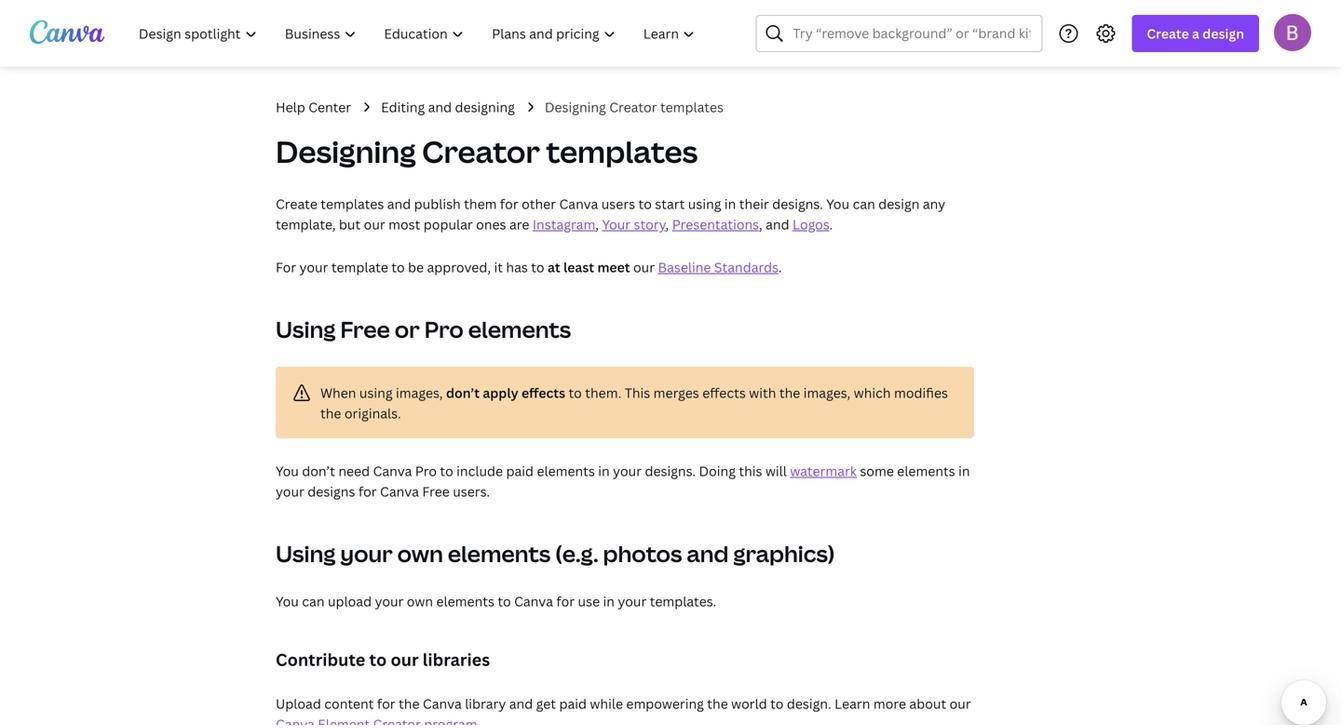 Task type: describe. For each thing, give the bounding box(es) containing it.
instagram link
[[533, 216, 595, 233]]

2 , from the left
[[665, 216, 669, 233]]

to inside to them. this merges effects with the images, which modifies the originals.
[[569, 384, 582, 402]]

1 vertical spatial designs.
[[645, 462, 696, 480]]

watermark
[[790, 462, 857, 480]]

editing and designing
[[381, 98, 515, 116]]

photos
[[603, 539, 682, 569]]

presentations link
[[672, 216, 759, 233]]

you inside create templates and publish them for other canva users to start using in their designs. you can design any template, but our most popular ones are
[[826, 195, 849, 213]]

with
[[749, 384, 776, 402]]

0 vertical spatial own
[[397, 539, 443, 569]]

users
[[601, 195, 635, 213]]

design.
[[787, 695, 831, 713]]

1 vertical spatial own
[[407, 593, 433, 610]]

create for create templates and publish them for other canva users to start using in their designs. you can design any template, but our most popular ones are
[[276, 195, 317, 213]]

top level navigation element
[[127, 15, 711, 52]]

and left the get
[[509, 695, 533, 713]]

originals.
[[344, 405, 401, 422]]

for
[[276, 258, 296, 276]]

elements inside some elements in your designs for canva free users.
[[897, 462, 955, 480]]

center
[[308, 98, 351, 116]]

upload
[[276, 695, 321, 713]]

meet
[[597, 258, 630, 276]]

logos link
[[793, 216, 829, 233]]

this
[[739, 462, 762, 480]]

world
[[731, 695, 767, 713]]

when
[[320, 384, 356, 402]]

baseline standards link
[[658, 258, 778, 276]]

to left be
[[391, 258, 405, 276]]

to right world
[[770, 695, 784, 713]]

our left libraries
[[391, 649, 419, 671]]

for inside some elements in your designs for canva free users.
[[358, 483, 377, 501]]

1 vertical spatial creator
[[422, 131, 540, 172]]

you don't need canva pro to include paid elements in your designs. doing this will watermark
[[276, 462, 857, 480]]

your story link
[[602, 216, 665, 233]]

get
[[536, 695, 556, 713]]

help center link
[[276, 97, 351, 117]]

are
[[509, 216, 529, 233]]

upload
[[328, 593, 372, 610]]

users.
[[453, 483, 490, 501]]

contribute to our libraries
[[276, 649, 490, 671]]

to down using your own elements (e.g. photos and graphics)
[[498, 593, 511, 610]]

while
[[590, 695, 623, 713]]

create a design
[[1147, 25, 1244, 42]]

the down when
[[320, 405, 341, 422]]

in down to them. this merges effects with the images, which modifies the originals.
[[598, 462, 610, 480]]

upload content for the canva library and get paid while empowering the world to design. learn more about our
[[276, 695, 971, 713]]

your
[[602, 216, 631, 233]]

most
[[388, 216, 420, 233]]

for left use
[[556, 593, 575, 610]]

to up content
[[369, 649, 387, 671]]

approved,
[[427, 258, 491, 276]]

you can upload your own elements to canva for use in your templates.
[[276, 593, 716, 610]]

using for using your own elements (e.g. photos and graphics)
[[276, 539, 336, 569]]

3 , from the left
[[759, 216, 762, 233]]

0 vertical spatial .
[[829, 216, 833, 233]]

presentations
[[672, 216, 759, 233]]

you for you can upload your own elements to canva for use in your templates.
[[276, 593, 299, 610]]

about
[[909, 695, 946, 713]]

them.
[[585, 384, 621, 402]]

this
[[625, 384, 650, 402]]

be
[[408, 258, 424, 276]]

1 vertical spatial templates
[[546, 131, 698, 172]]

using your own elements (e.g. photos and graphics)
[[276, 539, 835, 569]]

any
[[923, 195, 945, 213]]

designs. inside create templates and publish them for other canva users to start using in their designs. you can design any template, but our most popular ones are
[[772, 195, 823, 213]]

designing
[[455, 98, 515, 116]]

Try "remove background" or "brand kit" search field
[[793, 16, 1030, 51]]

but
[[339, 216, 361, 233]]

0 vertical spatial designing creator templates
[[545, 98, 724, 116]]

least
[[563, 258, 594, 276]]

can inside create templates and publish them for other canva users to start using in their designs. you can design any template, but our most popular ones are
[[853, 195, 875, 213]]

has
[[506, 258, 528, 276]]

0 horizontal spatial free
[[340, 314, 390, 345]]

logos
[[793, 216, 829, 233]]

standards
[[714, 258, 778, 276]]

your right for
[[299, 258, 328, 276]]

in inside some elements in your designs for canva free users.
[[958, 462, 970, 480]]

them
[[464, 195, 497, 213]]

when using images, don't apply effects
[[320, 384, 565, 402]]

story
[[634, 216, 665, 233]]

canva left library
[[423, 695, 462, 713]]

using inside create templates and publish them for other canva users to start using in their designs. you can design any template, but our most popular ones are
[[688, 195, 721, 213]]

use
[[578, 593, 600, 610]]

for right content
[[377, 695, 395, 713]]

effects inside to them. this merges effects with the images, which modifies the originals.
[[702, 384, 746, 402]]

create a design button
[[1132, 15, 1259, 52]]

create templates and publish them for other canva users to start using in their designs. you can design any template, but our most popular ones are
[[276, 195, 945, 233]]

editing
[[381, 98, 425, 116]]

(e.g.
[[555, 539, 598, 569]]



Task type: locate. For each thing, give the bounding box(es) containing it.
, down their
[[759, 216, 762, 233]]

your right upload
[[375, 593, 404, 610]]

1 vertical spatial .
[[778, 258, 782, 276]]

2 images, from the left
[[803, 384, 850, 402]]

paid right the get
[[559, 695, 587, 713]]

apply
[[483, 384, 518, 402]]

1 horizontal spatial design
[[1203, 25, 1244, 42]]

elements
[[468, 314, 571, 345], [537, 462, 595, 480], [897, 462, 955, 480], [448, 539, 551, 569], [436, 593, 494, 610]]

designing
[[545, 98, 606, 116], [276, 131, 416, 172]]

some elements in your designs for canva free users.
[[276, 462, 970, 501]]

and right 'editing'
[[428, 98, 452, 116]]

1 horizontal spatial can
[[853, 195, 875, 213]]

to left 'them.'
[[569, 384, 582, 402]]

template,
[[276, 216, 336, 233]]

using up originals.
[[359, 384, 393, 402]]

1 vertical spatial can
[[302, 593, 325, 610]]

create left 'a'
[[1147, 25, 1189, 42]]

0 horizontal spatial .
[[778, 258, 782, 276]]

and up templates.
[[687, 539, 729, 569]]

using
[[688, 195, 721, 213], [359, 384, 393, 402]]

1 horizontal spatial .
[[829, 216, 833, 233]]

1 horizontal spatial designing
[[545, 98, 606, 116]]

own up you can upload your own elements to canva for use in your templates.
[[397, 539, 443, 569]]

using down for
[[276, 314, 336, 345]]

designs
[[308, 483, 355, 501]]

2 effects from the left
[[702, 384, 746, 402]]

designs. up logos
[[772, 195, 823, 213]]

using up upload
[[276, 539, 336, 569]]

0 vertical spatial pro
[[424, 314, 464, 345]]

creator inside 'link'
[[609, 98, 657, 116]]

can left upload
[[302, 593, 325, 610]]

0 vertical spatial design
[[1203, 25, 1244, 42]]

more
[[873, 695, 906, 713]]

for inside create templates and publish them for other canva users to start using in their designs. you can design any template, but our most popular ones are
[[500, 195, 518, 213]]

merges
[[653, 384, 699, 402]]

the left world
[[707, 695, 728, 713]]

0 vertical spatial templates
[[660, 98, 724, 116]]

1 images, from the left
[[396, 384, 443, 402]]

0 horizontal spatial designing
[[276, 131, 416, 172]]

1 horizontal spatial images,
[[803, 384, 850, 402]]

to left at
[[531, 258, 544, 276]]

0 horizontal spatial images,
[[396, 384, 443, 402]]

canva up "instagram" link
[[559, 195, 598, 213]]

.
[[829, 216, 833, 233], [778, 258, 782, 276]]

templates inside create templates and publish them for other canva users to start using in their designs. you can design any template, but our most popular ones are
[[321, 195, 384, 213]]

create up template,
[[276, 195, 317, 213]]

1 vertical spatial paid
[[559, 695, 587, 713]]

can
[[853, 195, 875, 213], [302, 593, 325, 610]]

1 horizontal spatial designs.
[[772, 195, 823, 213]]

1 horizontal spatial don't
[[446, 384, 480, 402]]

0 horizontal spatial using
[[359, 384, 393, 402]]

popular
[[424, 216, 473, 233]]

and inside create templates and publish them for other canva users to start using in their designs. you can design any template, but our most popular ones are
[[387, 195, 411, 213]]

publish
[[414, 195, 461, 213]]

the right the with
[[779, 384, 800, 402]]

0 vertical spatial paid
[[506, 462, 534, 480]]

canva down using your own elements (e.g. photos and graphics)
[[514, 593, 553, 610]]

start
[[655, 195, 685, 213]]

elements up using your own elements (e.g. photos and graphics)
[[537, 462, 595, 480]]

1 , from the left
[[595, 216, 599, 233]]

1 vertical spatial using
[[359, 384, 393, 402]]

help center
[[276, 98, 351, 116]]

empowering
[[626, 695, 704, 713]]

designing right designing
[[545, 98, 606, 116]]

learn
[[835, 695, 870, 713]]

some
[[860, 462, 894, 480]]

libraries
[[423, 649, 490, 671]]

to up story
[[638, 195, 652, 213]]

2 vertical spatial you
[[276, 593, 299, 610]]

your down to them. this merges effects with the images, which modifies the originals.
[[613, 462, 642, 480]]

1 vertical spatial create
[[276, 195, 317, 213]]

0 horizontal spatial designs.
[[645, 462, 696, 480]]

pro
[[424, 314, 464, 345], [415, 462, 437, 480]]

using up the presentations
[[688, 195, 721, 213]]

2 horizontal spatial ,
[[759, 216, 762, 233]]

it
[[494, 258, 503, 276]]

to
[[638, 195, 652, 213], [391, 258, 405, 276], [531, 258, 544, 276], [569, 384, 582, 402], [440, 462, 453, 480], [498, 593, 511, 610], [369, 649, 387, 671], [770, 695, 784, 713]]

editing and designing link
[[381, 97, 515, 117]]

in right some
[[958, 462, 970, 480]]

1 horizontal spatial create
[[1147, 25, 1189, 42]]

template
[[331, 258, 388, 276]]

elements up you can upload your own elements to canva for use in your templates.
[[448, 539, 551, 569]]

designing inside "designing creator templates" 'link'
[[545, 98, 606, 116]]

our right about
[[950, 695, 971, 713]]

canva right need
[[373, 462, 412, 480]]

2 vertical spatial templates
[[321, 195, 384, 213]]

0 horizontal spatial create
[[276, 195, 317, 213]]

your right use
[[618, 593, 647, 610]]

canva inside create templates and publish them for other canva users to start using in their designs. you can design any template, but our most popular ones are
[[559, 195, 598, 213]]

watermark link
[[790, 462, 857, 480]]

you up logos
[[826, 195, 849, 213]]

in right use
[[603, 593, 615, 610]]

using for using free or pro elements
[[276, 314, 336, 345]]

images, left "which"
[[803, 384, 850, 402]]

in left their
[[724, 195, 736, 213]]

0 horizontal spatial can
[[302, 593, 325, 610]]

your left designs
[[276, 483, 304, 501]]

graphics)
[[733, 539, 835, 569]]

a
[[1192, 25, 1199, 42]]

our right but on the top of the page
[[364, 216, 385, 233]]

include
[[456, 462, 503, 480]]

don't up designs
[[302, 462, 335, 480]]

contribute
[[276, 649, 365, 671]]

free inside some elements in your designs for canva free users.
[[422, 483, 450, 501]]

for up are
[[500, 195, 518, 213]]

design right 'a'
[[1203, 25, 1244, 42]]

0 horizontal spatial design
[[878, 195, 920, 213]]

canva right designs
[[380, 483, 419, 501]]

0 horizontal spatial paid
[[506, 462, 534, 480]]

1 horizontal spatial free
[[422, 483, 450, 501]]

canva inside some elements in your designs for canva free users.
[[380, 483, 419, 501]]

your inside some elements in your designs for canva free users.
[[276, 483, 304, 501]]

elements down has
[[468, 314, 571, 345]]

free
[[340, 314, 390, 345], [422, 483, 450, 501]]

designing creator templates link
[[545, 97, 724, 117]]

0 vertical spatial creator
[[609, 98, 657, 116]]

elements up libraries
[[436, 593, 494, 610]]

their
[[739, 195, 769, 213]]

to inside create templates and publish them for other canva users to start using in their designs. you can design any template, but our most popular ones are
[[638, 195, 652, 213]]

you
[[826, 195, 849, 213], [276, 462, 299, 480], [276, 593, 299, 610]]

0 vertical spatial create
[[1147, 25, 1189, 42]]

free left users.
[[422, 483, 450, 501]]

0 vertical spatial using
[[276, 314, 336, 345]]

1 vertical spatial pro
[[415, 462, 437, 480]]

paid right include at left
[[506, 462, 534, 480]]

instagram
[[533, 216, 595, 233]]

1 horizontal spatial paid
[[559, 695, 587, 713]]

, down start
[[665, 216, 669, 233]]

pro left include at left
[[415, 462, 437, 480]]

1 effects from the left
[[521, 384, 565, 402]]

for your template to be approved, it has to at least meet our baseline standards .
[[276, 258, 782, 276]]

elements right some
[[897, 462, 955, 480]]

, left your in the left of the page
[[595, 216, 599, 233]]

2 using from the top
[[276, 539, 336, 569]]

can left any
[[853, 195, 875, 213]]

modifies
[[894, 384, 948, 402]]

1 vertical spatial free
[[422, 483, 450, 501]]

0 vertical spatial designing
[[545, 98, 606, 116]]

will
[[765, 462, 787, 480]]

images, inside to them. this merges effects with the images, which modifies the originals.
[[803, 384, 850, 402]]

in
[[724, 195, 736, 213], [598, 462, 610, 480], [958, 462, 970, 480], [603, 593, 615, 610]]

you left upload
[[276, 593, 299, 610]]

library
[[465, 695, 506, 713]]

0 horizontal spatial ,
[[595, 216, 599, 233]]

create inside dropdown button
[[1147, 25, 1189, 42]]

1 horizontal spatial using
[[688, 195, 721, 213]]

paid
[[506, 462, 534, 480], [559, 695, 587, 713]]

help
[[276, 98, 305, 116]]

other
[[522, 195, 556, 213]]

don't left apply at left bottom
[[446, 384, 480, 402]]

1 horizontal spatial effects
[[702, 384, 746, 402]]

1 vertical spatial design
[[878, 195, 920, 213]]

1 vertical spatial don't
[[302, 462, 335, 480]]

our right meet
[[633, 258, 655, 276]]

effects left the with
[[702, 384, 746, 402]]

doing
[[699, 462, 736, 480]]

0 horizontal spatial creator
[[422, 131, 540, 172]]

templates inside 'link'
[[660, 98, 724, 116]]

designing down center
[[276, 131, 416, 172]]

pro right "or" at the top of page
[[424, 314, 464, 345]]

you for you don't need canva pro to include paid elements in your designs. doing this will watermark
[[276, 462, 299, 480]]

which
[[854, 384, 891, 402]]

baseline
[[658, 258, 711, 276]]

and
[[428, 98, 452, 116], [387, 195, 411, 213], [766, 216, 789, 233], [687, 539, 729, 569], [509, 695, 533, 713]]

design inside dropdown button
[[1203, 25, 1244, 42]]

own
[[397, 539, 443, 569], [407, 593, 433, 610]]

create
[[1147, 25, 1189, 42], [276, 195, 317, 213]]

our inside create templates and publish them for other canva users to start using in their designs. you can design any template, but our most popular ones are
[[364, 216, 385, 233]]

create for create a design
[[1147, 25, 1189, 42]]

images,
[[396, 384, 443, 402], [803, 384, 850, 402]]

using
[[276, 314, 336, 345], [276, 539, 336, 569]]

0 horizontal spatial effects
[[521, 384, 565, 402]]

and up the most on the left top of page
[[387, 195, 411, 213]]

own up libraries
[[407, 593, 433, 610]]

designs. left doing
[[645, 462, 696, 480]]

0 vertical spatial free
[[340, 314, 390, 345]]

0 vertical spatial you
[[826, 195, 849, 213]]

1 vertical spatial using
[[276, 539, 336, 569]]

0 vertical spatial using
[[688, 195, 721, 213]]

for down need
[[358, 483, 377, 501]]

1 vertical spatial designing
[[276, 131, 416, 172]]

or
[[395, 314, 420, 345]]

to them. this merges effects with the images, which modifies the originals.
[[320, 384, 948, 422]]

using free or pro elements
[[276, 314, 571, 345]]

1 horizontal spatial ,
[[665, 216, 669, 233]]

0 vertical spatial can
[[853, 195, 875, 213]]

in inside create templates and publish them for other canva users to start using in their designs. you can design any template, but our most popular ones are
[[724, 195, 736, 213]]

bob builder image
[[1274, 14, 1311, 51]]

1 using from the top
[[276, 314, 336, 345]]

0 vertical spatial don't
[[446, 384, 480, 402]]

0 vertical spatial designs.
[[772, 195, 823, 213]]

instagram , your story , presentations , and logos .
[[533, 216, 833, 233]]

free left "or" at the top of page
[[340, 314, 390, 345]]

at
[[548, 258, 560, 276]]

0 horizontal spatial don't
[[302, 462, 335, 480]]

create inside create templates and publish them for other canva users to start using in their designs. you can design any template, but our most popular ones are
[[276, 195, 317, 213]]

design left any
[[878, 195, 920, 213]]

canva
[[559, 195, 598, 213], [373, 462, 412, 480], [380, 483, 419, 501], [514, 593, 553, 610], [423, 695, 462, 713]]

your up upload
[[340, 539, 393, 569]]

need
[[338, 462, 370, 480]]

effects right apply at left bottom
[[521, 384, 565, 402]]

our
[[364, 216, 385, 233], [633, 258, 655, 276], [391, 649, 419, 671], [950, 695, 971, 713]]

templates.
[[650, 593, 716, 610]]

1 vertical spatial you
[[276, 462, 299, 480]]

you left need
[[276, 462, 299, 480]]

to up users.
[[440, 462, 453, 480]]

design inside create templates and publish them for other canva users to start using in their designs. you can design any template, but our most popular ones are
[[878, 195, 920, 213]]

the down contribute to our libraries at the bottom of the page
[[399, 695, 420, 713]]

creator
[[609, 98, 657, 116], [422, 131, 540, 172]]

1 horizontal spatial creator
[[609, 98, 657, 116]]

and down their
[[766, 216, 789, 233]]

ones
[[476, 216, 506, 233]]

content
[[324, 695, 374, 713]]

1 vertical spatial designing creator templates
[[276, 131, 698, 172]]

images, up originals.
[[396, 384, 443, 402]]

design
[[1203, 25, 1244, 42], [878, 195, 920, 213]]



Task type: vqa. For each thing, say whether or not it's contained in the screenshot.
Voiceover
no



